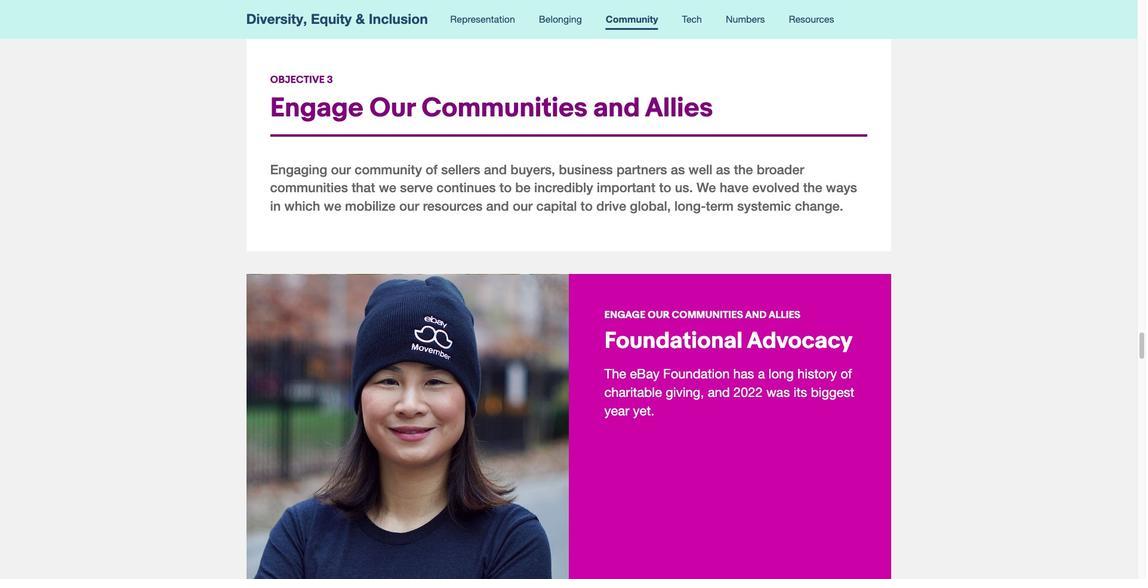 Task type: describe. For each thing, give the bounding box(es) containing it.
and
[[745, 309, 767, 321]]

that
[[352, 180, 375, 196]]

diversity, equity & inclusion link
[[246, 11, 428, 27]]

we
[[697, 180, 716, 196]]

diversity,
[[246, 11, 307, 27]]

be
[[516, 180, 531, 196]]

2 horizontal spatial to
[[659, 180, 672, 196]]

diversity, equity & inclusion
[[246, 11, 428, 27]]

inclusion
[[369, 11, 428, 27]]

community link
[[606, 13, 658, 30]]

objective
[[270, 74, 325, 86]]

representation link
[[450, 13, 515, 30]]

long-
[[675, 198, 706, 214]]

foundational
[[605, 328, 743, 354]]

foundational advocacy
[[605, 328, 853, 354]]

resources link
[[789, 13, 834, 30]]

engaging
[[270, 162, 327, 177]]

of inside engaging our community of sellers and buyers, business partners as well as the broader communities that we serve continues to be incredibly important to us. we have evolved the ways in which we mobilize our resources and our capital to drive global, long-term systemic change.
[[426, 162, 438, 177]]

drive
[[597, 198, 627, 214]]

belonging link
[[539, 13, 582, 30]]

change.
[[795, 198, 844, 214]]

1 horizontal spatial our
[[399, 198, 419, 214]]

communities
[[672, 309, 743, 321]]

sellers
[[441, 162, 481, 177]]

has
[[734, 366, 755, 382]]

giving,
[[666, 385, 704, 400]]

communities
[[422, 93, 588, 123]]

engaging our community of sellers and buyers, business partners as well as the broader communities that we serve continues to be incredibly important to us. we have evolved the ways in which we mobilize our resources and our capital to drive global, long-term systemic change.
[[270, 162, 858, 214]]

numbers link
[[726, 13, 765, 30]]

tech
[[682, 13, 702, 25]]

year
[[605, 403, 630, 419]]

1 vertical spatial the
[[803, 180, 823, 196]]

decorative image image
[[246, 274, 569, 579]]

continues
[[437, 180, 496, 196]]

objective 3
[[270, 74, 333, 86]]

evolved
[[753, 180, 800, 196]]

belonging
[[539, 13, 582, 25]]

1 as from the left
[[671, 162, 685, 177]]

3
[[327, 74, 333, 86]]

history
[[798, 366, 837, 382]]

0 vertical spatial the
[[734, 162, 753, 177]]

0 horizontal spatial to
[[500, 180, 512, 196]]



Task type: vqa. For each thing, say whether or not it's contained in the screenshot.
WAYS
yes



Task type: locate. For each thing, give the bounding box(es) containing it.
resources
[[423, 198, 483, 214]]

tech link
[[682, 13, 702, 30]]

community
[[355, 162, 422, 177]]

capital
[[536, 198, 577, 214]]

we
[[379, 180, 397, 196], [324, 198, 342, 214]]

serve
[[400, 180, 433, 196]]

incredibly
[[535, 180, 593, 196]]

our up communities
[[331, 162, 351, 177]]

global,
[[630, 198, 671, 214]]

the up have at the right top of the page
[[734, 162, 753, 177]]

to left "us."
[[659, 180, 672, 196]]

2022
[[734, 385, 763, 400]]

2 as from the left
[[716, 162, 731, 177]]

the
[[605, 366, 627, 382]]

2 horizontal spatial our
[[513, 198, 533, 214]]

1 horizontal spatial to
[[581, 198, 593, 214]]

the up change.
[[803, 180, 823, 196]]

long
[[769, 366, 794, 382]]

our
[[370, 93, 416, 123]]

us.
[[675, 180, 693, 196]]

systemic
[[738, 198, 792, 214]]

foundation
[[664, 366, 730, 382]]

to left be
[[500, 180, 512, 196]]

broader
[[757, 162, 804, 177]]

0 vertical spatial of
[[426, 162, 438, 177]]

its
[[794, 385, 808, 400]]

to left drive in the top of the page
[[581, 198, 593, 214]]

0 horizontal spatial the
[[734, 162, 753, 177]]

and
[[594, 93, 640, 123], [484, 162, 507, 177], [486, 198, 509, 214], [708, 385, 730, 400]]

numbers
[[726, 13, 765, 25]]

community
[[606, 13, 658, 25]]

as up "us."
[[671, 162, 685, 177]]

ebay
[[630, 366, 660, 382]]

we down communities
[[324, 198, 342, 214]]

our
[[331, 162, 351, 177], [399, 198, 419, 214], [513, 198, 533, 214]]

1 horizontal spatial of
[[841, 366, 852, 382]]

important
[[597, 180, 656, 196]]

engage our communities and allies
[[270, 93, 713, 123]]

0 horizontal spatial as
[[671, 162, 685, 177]]

allies
[[645, 93, 713, 123]]

ways
[[826, 180, 858, 196]]

engage
[[605, 309, 646, 321]]

0 horizontal spatial we
[[324, 198, 342, 214]]

which
[[285, 198, 320, 214]]

0 horizontal spatial our
[[331, 162, 351, 177]]

of
[[426, 162, 438, 177], [841, 366, 852, 382]]

charitable
[[605, 385, 662, 400]]

a
[[758, 366, 765, 382]]

to
[[500, 180, 512, 196], [659, 180, 672, 196], [581, 198, 593, 214]]

and inside the ebay foundation has a long history of charitable giving, and 2022 was its biggest year yet.
[[708, 385, 730, 400]]

1 horizontal spatial we
[[379, 180, 397, 196]]

term
[[706, 198, 734, 214]]

sub navigation navigation
[[0, 0, 1138, 39]]

biggest
[[811, 385, 855, 400]]

of up serve
[[426, 162, 438, 177]]

the ebay foundation has a long history of charitable giving, and 2022 was its biggest year yet.
[[605, 366, 855, 419]]

our
[[648, 309, 670, 321]]

as up have at the right top of the page
[[716, 162, 731, 177]]

engage
[[270, 93, 364, 123]]

1 horizontal spatial as
[[716, 162, 731, 177]]

have
[[720, 180, 749, 196]]

1 vertical spatial we
[[324, 198, 342, 214]]

1 vertical spatial of
[[841, 366, 852, 382]]

&
[[356, 11, 365, 27]]

allies
[[769, 309, 801, 321]]

our down serve
[[399, 198, 419, 214]]

equity
[[311, 11, 352, 27]]

in
[[270, 198, 281, 214]]

well
[[689, 162, 713, 177]]

of up biggest
[[841, 366, 852, 382]]

we down community
[[379, 180, 397, 196]]

0 vertical spatial we
[[379, 180, 397, 196]]

as
[[671, 162, 685, 177], [716, 162, 731, 177]]

0 horizontal spatial of
[[426, 162, 438, 177]]

the
[[734, 162, 753, 177], [803, 180, 823, 196]]

was
[[767, 385, 790, 400]]

advocacy
[[747, 328, 853, 354]]

of inside the ebay foundation has a long history of charitable giving, and 2022 was its biggest year yet.
[[841, 366, 852, 382]]

buyers,
[[511, 162, 555, 177]]

engage our communities and allies
[[605, 309, 801, 321]]

yet.
[[633, 403, 655, 419]]

communities
[[270, 180, 348, 196]]

representation
[[450, 13, 515, 25]]

mobilize
[[345, 198, 396, 214]]

our down be
[[513, 198, 533, 214]]

resources
[[789, 13, 834, 25]]

1 horizontal spatial the
[[803, 180, 823, 196]]

business
[[559, 162, 613, 177]]

partners
[[617, 162, 667, 177]]



